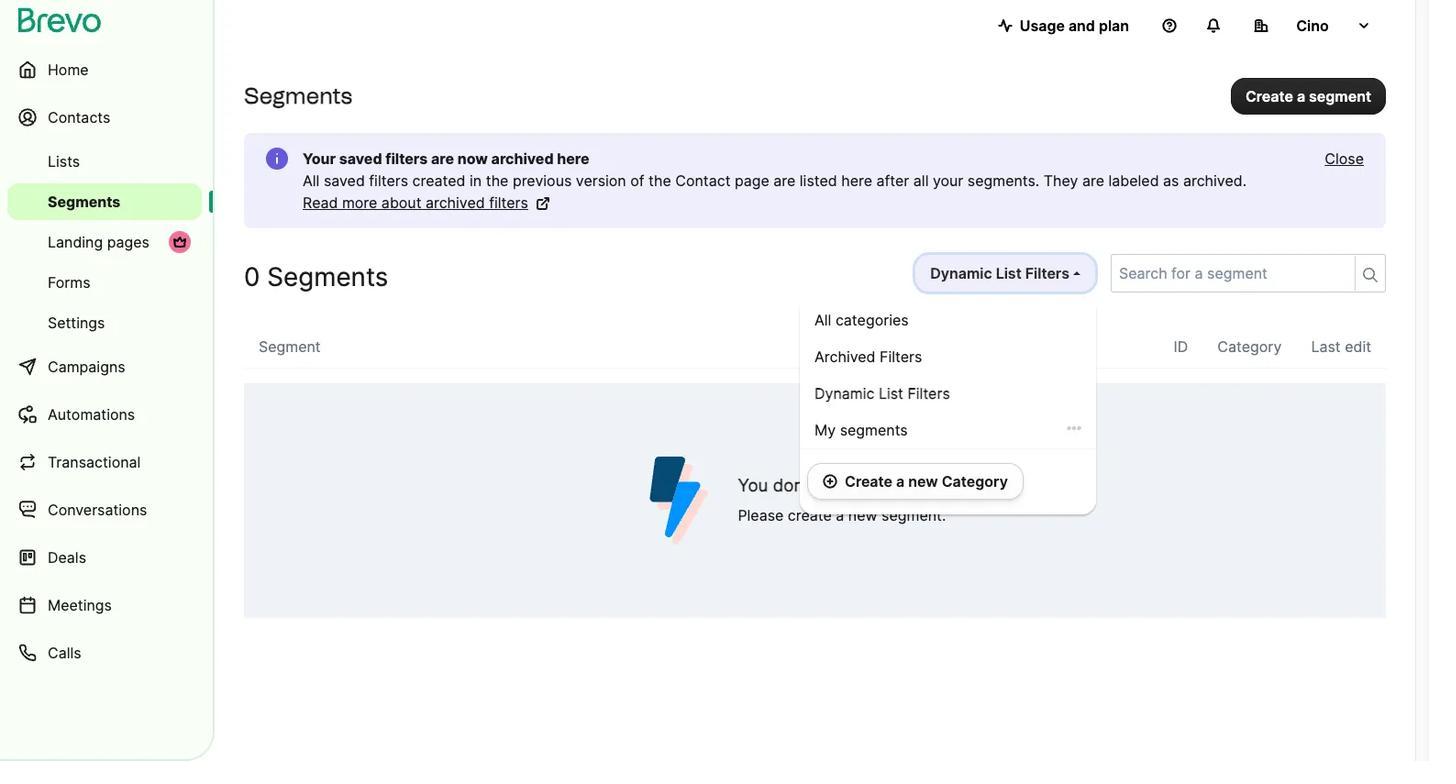Task type: describe. For each thing, give the bounding box(es) containing it.
dynamic list filters button
[[915, 254, 1097, 293]]

Search for a segment search field
[[1112, 255, 1348, 292]]

plan
[[1099, 17, 1130, 35]]

automations link
[[7, 393, 202, 437]]

settings link
[[7, 305, 202, 341]]

segment
[[1309, 87, 1372, 105]]

2 vertical spatial segments
[[267, 262, 388, 293]]

contact
[[676, 172, 731, 190]]

your
[[933, 172, 964, 190]]

contacts
[[48, 108, 110, 127]]

0 horizontal spatial a
[[836, 507, 845, 525]]

create a segment button
[[1231, 78, 1387, 114]]

segment.
[[882, 507, 946, 525]]

any
[[863, 475, 892, 496]]

last
[[1312, 338, 1341, 356]]

segments inside segments link
[[48, 193, 121, 211]]

lists
[[48, 152, 80, 171]]

new inside button
[[909, 473, 939, 491]]

archived filters
[[815, 348, 923, 366]]

all
[[914, 172, 929, 190]]

create for create a new category
[[845, 473, 893, 491]]

read more about archived filters link
[[303, 192, 551, 214]]

please
[[738, 507, 784, 525]]

calls
[[48, 644, 81, 663]]

read
[[303, 194, 338, 212]]

0 horizontal spatial are
[[431, 150, 454, 168]]

deals link
[[7, 536, 202, 580]]

your
[[303, 150, 336, 168]]

create a new category button
[[808, 463, 1024, 500]]

after
[[877, 172, 910, 190]]

forms link
[[7, 264, 202, 301]]

dynamic list filters inside button
[[931, 264, 1070, 283]]

and
[[1069, 17, 1096, 35]]

page
[[735, 172, 770, 190]]

all inside your saved filters are now archived here all saved filters created in the previous version of the contact page are listed here after all your segments. they are labeled as archived.
[[303, 172, 320, 190]]

about
[[382, 194, 422, 212]]

archived inside your saved filters are now archived here all saved filters created in the previous version of the contact page are listed here after all your segments. they are labeled as archived.
[[491, 150, 554, 168]]

pages
[[107, 233, 150, 251]]

campaigns
[[48, 358, 125, 376]]

contacts link
[[7, 95, 202, 139]]

dynamic inside button
[[931, 264, 993, 283]]

1 vertical spatial list
[[879, 384, 904, 403]]

created
[[413, 172, 466, 190]]

listed
[[800, 172, 838, 190]]

my
[[815, 421, 836, 440]]

transactional
[[48, 453, 141, 472]]

archived
[[815, 348, 876, 366]]

landing
[[48, 233, 103, 251]]

0 vertical spatial segments
[[244, 83, 352, 109]]

1 vertical spatial filters
[[880, 348, 923, 366]]

of
[[631, 172, 645, 190]]

1 the from the left
[[486, 172, 509, 190]]

0 horizontal spatial archived
[[426, 194, 485, 212]]

2 the from the left
[[649, 172, 672, 190]]

1 horizontal spatial are
[[774, 172, 796, 190]]

read more about archived filters
[[303, 194, 528, 212]]

segments. inside your saved filters are now archived here all saved filters created in the previous version of the contact page are listed here after all your segments. they are labeled as archived.
[[968, 172, 1040, 190]]

create
[[788, 507, 832, 525]]

as
[[1164, 172, 1180, 190]]

segments link
[[7, 184, 202, 220]]

segment
[[259, 338, 321, 356]]

2 vertical spatial filters
[[489, 194, 528, 212]]

create a new category
[[845, 473, 1008, 491]]

conversations link
[[7, 488, 202, 532]]

settings
[[48, 314, 105, 332]]

labeled
[[1109, 172, 1160, 190]]

list inside button
[[996, 264, 1022, 283]]

you
[[738, 475, 768, 496]]



Task type: locate. For each thing, give the bounding box(es) containing it.
segments
[[244, 83, 352, 109], [48, 193, 121, 211], [267, 262, 388, 293]]

1 vertical spatial category
[[942, 473, 1008, 491]]

deals
[[48, 549, 86, 567]]

1 horizontal spatial all
[[815, 311, 832, 329]]

0
[[244, 262, 260, 293]]

filters up the about
[[369, 172, 408, 190]]

conversations
[[48, 501, 147, 519]]

segments. right the your
[[968, 172, 1040, 190]]

the
[[486, 172, 509, 190], [649, 172, 672, 190]]

last edit
[[1312, 338, 1372, 356]]

filters
[[1026, 264, 1070, 283], [880, 348, 923, 366], [908, 384, 950, 403]]

0 vertical spatial filters
[[386, 150, 428, 168]]

are right the page
[[774, 172, 796, 190]]

a right any
[[897, 473, 905, 491]]

0 vertical spatial here
[[557, 150, 590, 168]]

filters inside button
[[1026, 264, 1070, 283]]

1 horizontal spatial create
[[1246, 87, 1294, 105]]

1 horizontal spatial a
[[897, 473, 905, 491]]

0 vertical spatial archived
[[491, 150, 554, 168]]

0 horizontal spatial here
[[557, 150, 590, 168]]

create for create a segment
[[1246, 87, 1294, 105]]

1 horizontal spatial archived
[[491, 150, 554, 168]]

segments down read
[[267, 262, 388, 293]]

segments. up segment.
[[896, 475, 981, 496]]

category
[[1218, 338, 1282, 356], [942, 473, 1008, 491]]

campaigns link
[[7, 345, 202, 389]]

category up segment.
[[942, 473, 1008, 491]]

version
[[576, 172, 626, 190]]

1 vertical spatial here
[[842, 172, 873, 190]]

the right of
[[649, 172, 672, 190]]

1 vertical spatial a
[[897, 473, 905, 491]]

my segments
[[815, 421, 908, 440]]

your saved filters are now archived here all saved filters created in the previous version of the contact page are listed here after all your segments. they are labeled as archived.
[[303, 150, 1247, 190]]

1 horizontal spatial list
[[996, 264, 1022, 283]]

previous
[[513, 172, 572, 190]]

are right they
[[1083, 172, 1105, 190]]

saved up more
[[324, 172, 365, 190]]

new
[[909, 473, 939, 491], [849, 507, 878, 525]]

have
[[819, 475, 858, 496]]

0 vertical spatial filters
[[1026, 264, 1070, 283]]

new up segment.
[[909, 473, 939, 491]]

create inside button
[[845, 473, 893, 491]]

a inside button
[[1297, 87, 1306, 105]]

segments
[[840, 421, 908, 440]]

0 vertical spatial list
[[996, 264, 1022, 283]]

a for new
[[897, 473, 905, 491]]

0 vertical spatial new
[[909, 473, 939, 491]]

1 vertical spatial all
[[815, 311, 832, 329]]

lists link
[[7, 143, 202, 180]]

1 horizontal spatial here
[[842, 172, 873, 190]]

0 segments
[[244, 262, 388, 293]]

0 vertical spatial category
[[1218, 338, 1282, 356]]

0 vertical spatial a
[[1297, 87, 1306, 105]]

2 vertical spatial a
[[836, 507, 845, 525]]

0 vertical spatial dynamic list filters
[[931, 264, 1070, 283]]

you don't have any segments.
[[738, 475, 981, 496]]

category inside button
[[942, 473, 1008, 491]]

0 vertical spatial saved
[[339, 150, 382, 168]]

categories
[[836, 311, 909, 329]]

transactional link
[[7, 440, 202, 485]]

filters up created
[[386, 150, 428, 168]]

create up please create a new segment.
[[845, 473, 893, 491]]

category right id
[[1218, 338, 1282, 356]]

1 vertical spatial new
[[849, 507, 878, 525]]

home
[[48, 61, 89, 79]]

a down have
[[836, 507, 845, 525]]

a left segment
[[1297, 87, 1306, 105]]

0 horizontal spatial the
[[486, 172, 509, 190]]

calls link
[[7, 631, 202, 675]]

0 vertical spatial segments.
[[968, 172, 1040, 190]]

archived.
[[1184, 172, 1247, 190]]

segments up your
[[244, 83, 352, 109]]

meetings link
[[7, 584, 202, 628]]

usage
[[1020, 17, 1065, 35]]

1 vertical spatial archived
[[426, 194, 485, 212]]

1 vertical spatial segments.
[[896, 475, 981, 496]]

forms
[[48, 273, 90, 292]]

don't
[[773, 475, 814, 496]]

here
[[557, 150, 590, 168], [842, 172, 873, 190]]

2 vertical spatial filters
[[908, 384, 950, 403]]

are
[[431, 150, 454, 168], [774, 172, 796, 190], [1083, 172, 1105, 190]]

1 vertical spatial segments
[[48, 193, 121, 211]]

saved
[[339, 150, 382, 168], [324, 172, 365, 190]]

automations
[[48, 406, 135, 424]]

0 vertical spatial dynamic
[[931, 264, 993, 283]]

0 vertical spatial all
[[303, 172, 320, 190]]

usage and plan button
[[983, 7, 1144, 44]]

id
[[1174, 338, 1189, 356]]

more
[[342, 194, 377, 212]]

cino
[[1297, 17, 1329, 35]]

filters
[[386, 150, 428, 168], [369, 172, 408, 190], [489, 194, 528, 212]]

close link
[[1325, 148, 1365, 170]]

create
[[1246, 87, 1294, 105], [845, 473, 893, 491]]

please create a new segment.
[[738, 507, 946, 525]]

segments.
[[968, 172, 1040, 190], [896, 475, 981, 496]]

1 horizontal spatial category
[[1218, 338, 1282, 356]]

0 horizontal spatial create
[[845, 473, 893, 491]]

a inside button
[[897, 473, 905, 491]]

here up 'version' at top left
[[557, 150, 590, 168]]

1 vertical spatial filters
[[369, 172, 408, 190]]

new down you don't have any segments.
[[849, 507, 878, 525]]

cino button
[[1240, 7, 1387, 44]]

1 horizontal spatial new
[[909, 473, 939, 491]]

left___rvooi image
[[173, 235, 187, 250]]

archived down created
[[426, 194, 485, 212]]

in
[[470, 172, 482, 190]]

search image
[[1364, 268, 1378, 283]]

list
[[996, 264, 1022, 283], [879, 384, 904, 403]]

landing pages
[[48, 233, 150, 251]]

create left segment
[[1246, 87, 1294, 105]]

close
[[1325, 150, 1365, 168]]

dynamic
[[931, 264, 993, 283], [815, 384, 875, 403]]

now
[[458, 150, 488, 168]]

create a segment
[[1246, 87, 1372, 105]]

meetings
[[48, 596, 112, 615]]

edit
[[1345, 338, 1372, 356]]

all categories
[[815, 311, 909, 329]]

1 vertical spatial saved
[[324, 172, 365, 190]]

1 horizontal spatial dynamic
[[931, 264, 993, 283]]

here left after
[[842, 172, 873, 190]]

are up created
[[431, 150, 454, 168]]

0 horizontal spatial new
[[849, 507, 878, 525]]

2 horizontal spatial a
[[1297, 87, 1306, 105]]

1 vertical spatial dynamic
[[815, 384, 875, 403]]

dynamic list filters
[[931, 264, 1070, 283], [815, 384, 950, 403]]

1 vertical spatial dynamic list filters
[[815, 384, 950, 403]]

all
[[303, 172, 320, 190], [815, 311, 832, 329]]

0 vertical spatial create
[[1246, 87, 1294, 105]]

usage and plan
[[1020, 17, 1130, 35]]

search button
[[1355, 256, 1386, 291]]

a for segment
[[1297, 87, 1306, 105]]

create inside button
[[1246, 87, 1294, 105]]

alert containing your saved filters are now archived here
[[244, 133, 1387, 228]]

0 horizontal spatial dynamic
[[815, 384, 875, 403]]

1 vertical spatial create
[[845, 473, 893, 491]]

all up archived
[[815, 311, 832, 329]]

saved right your
[[339, 150, 382, 168]]

home link
[[7, 48, 202, 92]]

0 horizontal spatial list
[[879, 384, 904, 403]]

landing pages link
[[7, 224, 202, 261]]

0 horizontal spatial category
[[942, 473, 1008, 491]]

filters down "previous"
[[489, 194, 528, 212]]

0 horizontal spatial all
[[303, 172, 320, 190]]

all down your
[[303, 172, 320, 190]]

2 horizontal spatial are
[[1083, 172, 1105, 190]]

the right in
[[486, 172, 509, 190]]

alert
[[244, 133, 1387, 228]]

archived up "previous"
[[491, 150, 554, 168]]

they
[[1044, 172, 1079, 190]]

segments up landing
[[48, 193, 121, 211]]

1 horizontal spatial the
[[649, 172, 672, 190]]



Task type: vqa. For each thing, say whether or not it's contained in the screenshot.
left All
yes



